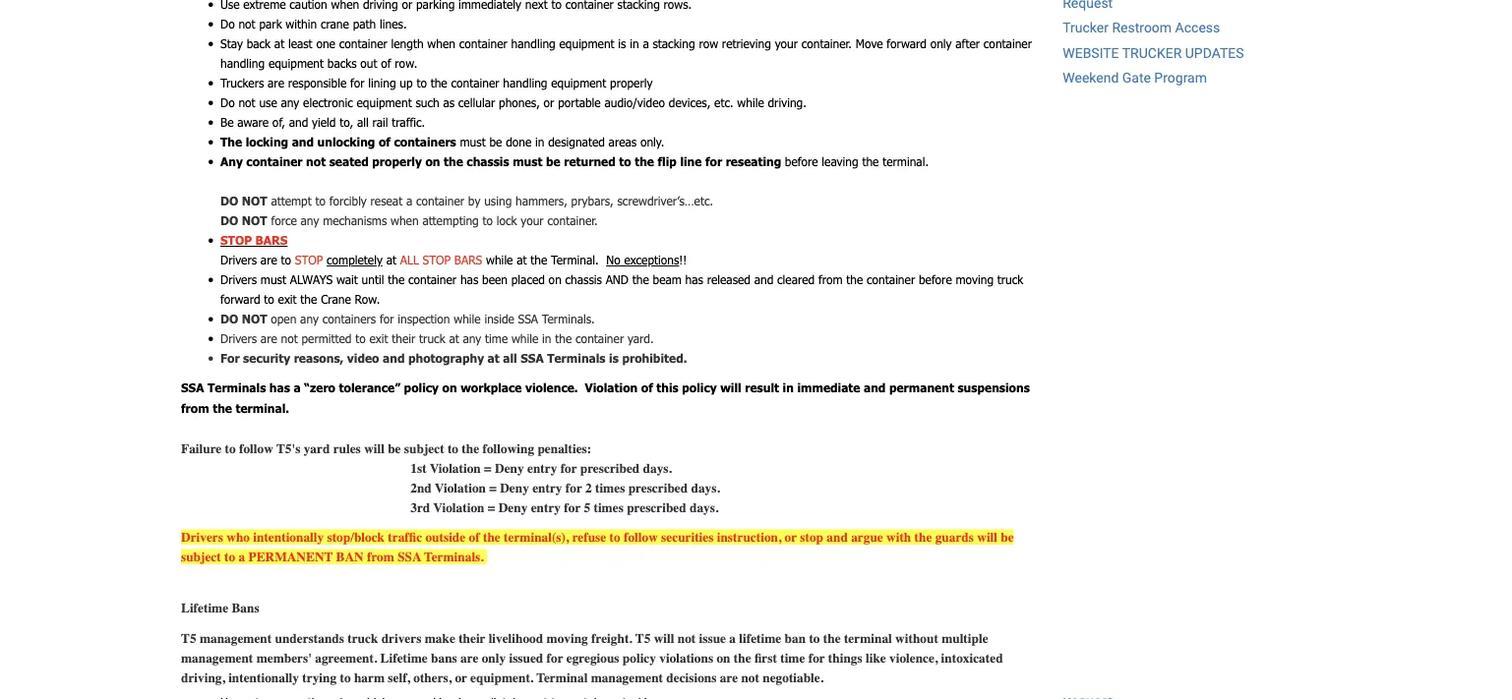 Task type: locate. For each thing, give the bounding box(es) containing it.
be right guards
[[1001, 530, 1014, 545]]

be
[[489, 135, 502, 149], [546, 155, 561, 169], [388, 441, 401, 456], [1001, 530, 1014, 545]]

ssa inside ssa terminals has a "zero tolerance" policy on workplace violence.  violation of this policy will result in immediate and permanent suspensions from the terminal.
[[181, 381, 204, 395]]

path
[[353, 17, 376, 31]]

or down bans
[[455, 671, 467, 686]]

or inside t5 management understands truck drivers make their livelihood moving freight. t5 will not issue a lifetime ban to the terminal without multiple management members' agreement. lifetime bans are only issued for egregious policy violations on the first time for things like violence, intoxicated driving, intentionally trying to harm self, others, or equipment. terminal management decisions are not negotiable.
[[455, 671, 467, 686]]

0 horizontal spatial properly
[[372, 155, 422, 169]]

0 vertical spatial follow
[[239, 441, 273, 456]]

entry down penalties:
[[527, 461, 557, 476]]

has down security
[[269, 381, 290, 395]]

not up violations
[[678, 631, 696, 647]]

1 horizontal spatial or
[[544, 96, 554, 110]]

guards
[[935, 530, 974, 545]]

ban
[[336, 550, 364, 565]]

has down !!
[[685, 273, 704, 287]]

of inside ssa terminals has a "zero tolerance" policy on workplace violence.  violation of this policy will result in immediate and permanent suspensions from the terminal.
[[641, 381, 653, 395]]

containers
[[394, 135, 456, 149], [322, 312, 376, 326]]

violation up the outside
[[433, 500, 485, 516]]

1 vertical spatial when
[[391, 214, 419, 228]]

3 not from the top
[[242, 312, 267, 326]]

time inside stop bars drivers are to stop completely at all stop bars while at the terminal. no exceptions !! drivers must always wait until the container has been placed on chassis and the beam has released and cleared from the container before moving truck forward to exit the crane row. do not open any containers for inspection while inside ssa terminals. drivers are not permitted to exit their truck at any time while in the container yard. for security reasons, video and photography at all ssa terminals is prohibited.
[[485, 332, 508, 346]]

1 horizontal spatial policy
[[623, 651, 656, 666]]

will up violations
[[654, 631, 674, 647]]

on inside ssa terminals has a "zero tolerance" policy on workplace violence.  violation of this policy will result in immediate and permanent suspensions from the terminal.
[[442, 381, 457, 395]]

violation right 1st
[[430, 461, 481, 476]]

0 horizontal spatial t5
[[181, 631, 196, 647]]

stacking
[[653, 37, 695, 51]]

all up workplace on the bottom left
[[503, 351, 517, 366]]

not inside stop bars drivers are to stop completely at all stop bars while at the terminal. no exceptions !! drivers must always wait until the container has been placed on chassis and the beam has released and cleared from the container before moving truck forward to exit the crane row. do not open any containers for inspection while inside ssa terminals. drivers are not permitted to exit their truck at any time while in the container yard. for security reasons, video and photography at all ssa terminals is prohibited.
[[281, 332, 298, 346]]

is left stacking
[[618, 37, 626, 51]]

terminals down for
[[208, 381, 266, 395]]

1 horizontal spatial their
[[459, 631, 486, 647]]

0 horizontal spatial your
[[521, 214, 544, 228]]

on inside stop bars drivers are to stop completely at all stop bars while at the terminal. no exceptions !! drivers must always wait until the container has been placed on chassis and the beam has released and cleared from the container before moving truck forward to exit the crane row. do not open any containers for inspection while inside ssa terminals. drivers are not permitted to exit their truck at any time while in the container yard. for security reasons, video and photography at all ssa terminals is prohibited.
[[549, 273, 562, 287]]

of left this
[[641, 381, 653, 395]]

2 vertical spatial truck
[[348, 631, 378, 647]]

0 vertical spatial all
[[357, 115, 369, 130]]

1 horizontal spatial truck
[[419, 332, 445, 346]]

when inside do not attempt to forcibly reseat a container by using hammers, prybars, screwdriver's…etc. do not force any mechanisms when attempting to lock your container.
[[391, 214, 419, 228]]

2 vertical spatial do
[[220, 312, 238, 326]]

of inside 'drivers who intentionally stop/block traffic outside of the terminal(s), refuse to follow securities instruction, or stop and argue with the guards will be subject to a permanent ban from ssa terminals.'
[[469, 530, 480, 545]]

from inside stop bars drivers are to stop completely at all stop bars while at the terminal. no exceptions !! drivers must always wait until the container has been placed on chassis and the beam has released and cleared from the container before moving truck forward to exit the crane row. do not open any containers for inspection while inside ssa terminals. drivers are not permitted to exit their truck at any time while in the container yard. for security reasons, video and photography at all ssa terminals is prohibited.
[[819, 273, 843, 287]]

intoxicated
[[941, 651, 1003, 666]]

in right result
[[783, 381, 794, 395]]

1 horizontal spatial terminals
[[547, 351, 606, 366]]

row.
[[395, 56, 417, 71]]

1 vertical spatial management
[[181, 651, 253, 666]]

0 vertical spatial moving
[[956, 273, 994, 287]]

container. inside do not attempt to forcibly reseat a container by using hammers, prybars, screwdriver's…etc. do not force any mechanisms when attempting to lock your container.
[[548, 214, 598, 228]]

first
[[755, 651, 777, 666]]

time inside t5 management understands truck drivers make their livelihood moving freight. t5 will not issue a lifetime ban to the terminal without multiple management members' agreement. lifetime bans are only issued for egregious policy violations on the first time for things like violence, intoxicated driving, intentionally trying to harm self, others, or equipment. terminal management decisions are not negotiable.
[[781, 651, 805, 666]]

multiple
[[942, 631, 988, 647]]

2 vertical spatial management
[[591, 671, 663, 686]]

a inside ssa terminals has a "zero tolerance" policy on workplace violence.  violation of this policy will result in immediate and permanent suspensions from the terminal.
[[294, 381, 301, 395]]

0 horizontal spatial must
[[261, 273, 286, 287]]

from right ban
[[367, 550, 394, 565]]

1 vertical spatial do
[[220, 214, 238, 228]]

others,
[[414, 671, 452, 686]]

out
[[360, 56, 377, 71]]

only for after
[[931, 37, 952, 51]]

1 vertical spatial subject
[[181, 550, 221, 565]]

ssa right inside
[[518, 312, 538, 326]]

do inside stop bars drivers are to stop completely at all stop bars while at the terminal. no exceptions !! drivers must always wait until the container has been placed on chassis and the beam has released and cleared from the container before moving truck forward to exit the crane row. do not open any containers for inspection while inside ssa terminals. drivers are not permitted to exit their truck at any time while in the container yard. for security reasons, video and photography at all ssa terminals is prohibited.
[[220, 312, 238, 326]]

0 vertical spatial only
[[931, 37, 952, 51]]

0 horizontal spatial terminals.
[[424, 550, 484, 565]]

0 vertical spatial their
[[392, 332, 416, 346]]

1 horizontal spatial follow
[[624, 530, 658, 545]]

from up 'failure'
[[181, 402, 209, 416]]

exit up video
[[369, 332, 388, 346]]

rail
[[372, 115, 388, 130]]

do
[[220, 194, 238, 208], [220, 214, 238, 228], [220, 312, 238, 326]]

retrieving
[[722, 37, 771, 51]]

outside
[[426, 530, 466, 545]]

issued
[[509, 651, 543, 666]]

1 vertical spatial forward
[[220, 292, 260, 307]]

0 vertical spatial subject
[[404, 441, 444, 456]]

1 horizontal spatial forward
[[887, 37, 927, 51]]

prescribed
[[580, 461, 640, 476], [628, 481, 688, 496], [627, 500, 686, 516]]

1 vertical spatial exit
[[369, 332, 388, 346]]

3 do from the top
[[220, 312, 238, 326]]

do up be
[[220, 96, 235, 110]]

follow left securities
[[624, 530, 658, 545]]

tolerance"
[[339, 381, 401, 395]]

and left cleared
[[754, 273, 774, 287]]

of
[[381, 56, 391, 71], [379, 135, 391, 149], [641, 381, 653, 395], [469, 530, 480, 545]]

terminals. down placed
[[542, 312, 595, 326]]

only for issued
[[482, 651, 506, 666]]

will right the rules
[[364, 441, 385, 456]]

1 horizontal spatial must
[[460, 135, 486, 149]]

be inside do not park within crane path lines. stay back at least one container length when container handling equipment is in a stacking row retrieving your container. move forward only after container handling equipment backs out of row. truckers are responsible for lining up to the container handling equipment properly do not use any electronic equipment such as cellular phones, or portable audio/video devices, etc. while driving. be aware of, and yield to, all rail traffic. the locking and unlocking of containers must be done in designated areas only.
[[489, 135, 502, 149]]

any
[[281, 96, 299, 110], [301, 214, 319, 228], [300, 312, 319, 326], [463, 332, 481, 346]]

1 vertical spatial lifetime
[[380, 651, 428, 666]]

a right reseat
[[406, 194, 413, 208]]

portable
[[558, 96, 601, 110]]

to right up
[[417, 76, 427, 90]]

a left the "zero
[[294, 381, 301, 395]]

0 horizontal spatial forward
[[220, 292, 260, 307]]

to up video
[[355, 332, 366, 346]]

1 t5 from the left
[[181, 631, 196, 647]]

0 horizontal spatial or
[[455, 671, 467, 686]]

intentionally up "permanent"
[[253, 530, 324, 545]]

or
[[544, 96, 554, 110], [785, 530, 797, 545], [455, 671, 467, 686]]

1 vertical spatial prescribed
[[628, 481, 688, 496]]

to left forcibly
[[315, 194, 326, 208]]

from
[[819, 273, 843, 287], [181, 402, 209, 416], [367, 550, 394, 565]]

0 vertical spatial from
[[819, 273, 843, 287]]

0 vertical spatial properly
[[610, 76, 653, 90]]

released
[[707, 273, 751, 287]]

has
[[460, 273, 478, 287], [685, 273, 704, 287], [269, 381, 290, 395]]

the right the leaving in the top of the page
[[862, 155, 879, 169]]

are up security
[[261, 332, 277, 346]]

0 horizontal spatial follow
[[239, 441, 273, 456]]

do down any
[[220, 194, 238, 208]]

within
[[286, 17, 317, 31]]

immediate
[[797, 381, 860, 395]]

1 vertical spatial before
[[919, 273, 952, 287]]

is up ssa terminals has a "zero tolerance" policy on workplace violence.  violation of this policy will result in immediate and permanent suspensions from the terminal.
[[609, 351, 619, 366]]

back
[[247, 37, 271, 51]]

while inside do not park within crane path lines. stay back at least one container length when container handling equipment is in a stacking row retrieving your container. move forward only after container handling equipment backs out of row. truckers are responsible for lining up to the container handling equipment properly do not use any electronic equipment such as cellular phones, or portable audio/video devices, etc. while driving. be aware of, and yield to, all rail traffic. the locking and unlocking of containers must be done in designated areas only.
[[737, 96, 764, 110]]

on down photography
[[442, 381, 457, 395]]

the left first
[[734, 651, 751, 666]]

policy down 'freight.' at the bottom of the page
[[623, 651, 656, 666]]

1 vertical spatial truck
[[419, 332, 445, 346]]

2 vertical spatial must
[[261, 273, 286, 287]]

2 do from the top
[[220, 96, 235, 110]]

chassis inside stop bars drivers are to stop completely at all stop bars while at the terminal. no exceptions !! drivers must always wait until the container has been placed on chassis and the beam has released and cleared from the container before moving truck forward to exit the crane row. do not open any containers for inspection while inside ssa terminals. drivers are not permitted to exit their truck at any time while in the container yard. for security reasons, video and photography at all ssa terminals is prohibited.
[[565, 273, 602, 287]]

0 vertical spatial is
[[618, 37, 626, 51]]

while
[[737, 96, 764, 110], [486, 253, 513, 267], [454, 312, 481, 326], [512, 332, 539, 346]]

do up stay
[[220, 17, 235, 31]]

1 vertical spatial must
[[513, 155, 543, 169]]

entry up terminal(s), in the bottom left of the page
[[531, 500, 561, 516]]

forward inside stop bars drivers are to stop completely at all stop bars while at the terminal. no exceptions !! drivers must always wait until the container has been placed on chassis and the beam has released and cleared from the container before moving truck forward to exit the crane row. do not open any containers for inspection while inside ssa terminals. drivers are not permitted to exit their truck at any time while in the container yard. for security reasons, video and photography at all ssa terminals is prohibited.
[[220, 292, 260, 307]]

entry
[[527, 461, 557, 476], [533, 481, 562, 496], [531, 500, 561, 516]]

the inside failure to follow t5's yard rules will be subject to the following penalties: 1st violation = deny entry for prescribed days. 2nd violation = deny entry for 2 times prescribed days. 3rd violation = deny entry for 5 times prescribed days.
[[462, 441, 479, 456]]

0 horizontal spatial has
[[269, 381, 290, 395]]

1 vertical spatial terminals
[[208, 381, 266, 395]]

reseat
[[371, 194, 403, 208]]

the up 'failure'
[[213, 402, 232, 416]]

1 vertical spatial from
[[181, 402, 209, 416]]

in
[[630, 37, 639, 51], [535, 135, 545, 149], [542, 332, 552, 346], [783, 381, 794, 395]]

0 vertical spatial bars
[[255, 233, 288, 248]]

follow left t5's
[[239, 441, 273, 456]]

subject inside 'drivers who intentionally stop/block traffic outside of the terminal(s), refuse to follow securities instruction, or stop and argue with the guards will be subject to a permanent ban from ssa terminals.'
[[181, 550, 221, 565]]

0 vertical spatial terminal.
[[883, 155, 929, 169]]

2 horizontal spatial must
[[513, 155, 543, 169]]

properly
[[610, 76, 653, 90], [372, 155, 422, 169]]

policy down photography
[[404, 381, 439, 395]]

chassis down done
[[467, 155, 509, 169]]

1 horizontal spatial before
[[919, 273, 952, 287]]

policy
[[404, 381, 439, 395], [682, 381, 717, 395], [623, 651, 656, 666]]

when
[[427, 37, 456, 51], [391, 214, 419, 228]]

0 horizontal spatial only
[[482, 651, 506, 666]]

1 vertical spatial terminal.
[[236, 402, 289, 416]]

not left attempt on the left of page
[[242, 194, 267, 208]]

truck inside t5 management understands truck drivers make their livelihood moving freight. t5 will not issue a lifetime ban to the terminal without multiple management members' agreement. lifetime bans are only issued for egregious policy violations on the first time for things like violence, intoxicated driving, intentionally trying to harm self, others, or equipment. terminal management decisions are not negotiable.
[[348, 631, 378, 647]]

2 vertical spatial from
[[367, 550, 394, 565]]

management up driving,
[[181, 651, 253, 666]]

a down who
[[239, 550, 245, 565]]

1 horizontal spatial all
[[503, 351, 517, 366]]

for down row.
[[380, 312, 394, 326]]

backs
[[327, 56, 357, 71]]

to inside do not park within crane path lines. stay back at least one container length when container handling equipment is in a stacking row retrieving your container. move forward only after container handling equipment backs out of row. truckers are responsible for lining up to the container handling equipment properly do not use any electronic equipment such as cellular phones, or portable audio/video devices, etc. while driving. be aware of, and yield to, all rail traffic. the locking and unlocking of containers must be done in designated areas only.
[[417, 76, 427, 90]]

freight.
[[591, 631, 632, 647]]

only inside do not park within crane path lines. stay back at least one container length when container handling equipment is in a stacking row retrieving your container. move forward only after container handling equipment backs out of row. truckers are responsible for lining up to the container handling equipment properly do not use any electronic equipment such as cellular phones, or portable audio/video devices, etc. while driving. be aware of, and yield to, all rail traffic. the locking and unlocking of containers must be done in designated areas only.
[[931, 37, 952, 51]]

2 horizontal spatial truck
[[998, 273, 1024, 287]]

1 horizontal spatial moving
[[956, 273, 994, 287]]

0 horizontal spatial chassis
[[467, 155, 509, 169]]

moving inside stop bars drivers are to stop completely at all stop bars while at the terminal. no exceptions !! drivers must always wait until the container has been placed on chassis and the beam has released and cleared from the container before moving truck forward to exit the crane row. do not open any containers for inspection while inside ssa terminals. drivers are not permitted to exit their truck at any time while in the container yard. for security reasons, video and photography at all ssa terminals is prohibited.
[[956, 273, 994, 287]]

must down done
[[513, 155, 543, 169]]

0 vertical spatial intentionally
[[253, 530, 324, 545]]

a left stacking
[[643, 37, 649, 51]]

ssa up workplace on the bottom left
[[521, 351, 544, 366]]

1 horizontal spatial terminal.
[[883, 155, 929, 169]]

forward
[[887, 37, 927, 51], [220, 292, 260, 307]]

1 horizontal spatial properly
[[610, 76, 653, 90]]

not up back
[[239, 17, 255, 31]]

stop bars drivers are to stop completely at all stop bars while at the terminal. no exceptions !! drivers must always wait until the container has been placed on chassis and the beam has released and cleared from the container before moving truck forward to exit the crane row. do not open any containers for inspection while inside ssa terminals. drivers are not permitted to exit their truck at any time while in the container yard. for security reasons, video and photography at all ssa terminals is prohibited.
[[220, 233, 1024, 366]]

chassis down terminal.
[[565, 273, 602, 287]]

from inside 'drivers who intentionally stop/block traffic outside of the terminal(s), refuse to follow securities instruction, or stop and argue with the guards will be subject to a permanent ban from ssa terminals.'
[[367, 550, 394, 565]]

0 horizontal spatial exit
[[278, 292, 297, 307]]

0 vertical spatial prescribed
[[580, 461, 640, 476]]

after
[[956, 37, 980, 51]]

audio/video
[[605, 96, 665, 110]]

stop/block
[[327, 530, 385, 545]]

0 vertical spatial containers
[[394, 135, 456, 149]]

is inside stop bars drivers are to stop completely at all stop bars while at the terminal. no exceptions !! drivers must always wait until the container has been placed on chassis and the beam has released and cleared from the container before moving truck forward to exit the crane row. do not open any containers for inspection while inside ssa terminals. drivers are not permitted to exit their truck at any time while in the container yard. for security reasons, video and photography at all ssa terminals is prohibited.
[[609, 351, 619, 366]]

the
[[431, 76, 447, 90], [444, 155, 463, 169], [635, 155, 654, 169], [862, 155, 879, 169], [531, 253, 547, 267], [388, 273, 405, 287], [632, 273, 649, 287], [847, 273, 863, 287], [300, 292, 317, 307], [555, 332, 572, 346], [213, 402, 232, 416], [462, 441, 479, 456], [483, 530, 501, 545], [915, 530, 932, 545], [823, 631, 841, 647], [734, 651, 751, 666]]

only
[[931, 37, 952, 51], [482, 651, 506, 666]]

not
[[239, 17, 255, 31], [239, 96, 255, 110], [306, 155, 326, 169], [281, 332, 298, 346], [678, 631, 696, 647], [741, 671, 760, 686]]

containers inside do not park within crane path lines. stay back at least one container length when container handling equipment is in a stacking row retrieving your container. move forward only after container handling equipment backs out of row. truckers are responsible for lining up to the container handling equipment properly do not use any electronic equipment such as cellular phones, or portable audio/video devices, etc. while driving. be aware of, and yield to, all rail traffic. the locking and unlocking of containers must be done in designated areas only.
[[394, 135, 456, 149]]

handling
[[511, 37, 556, 51], [220, 56, 265, 71], [503, 76, 548, 90]]

1 horizontal spatial exit
[[369, 332, 388, 346]]

not inside stop bars drivers are to stop completely at all stop bars while at the terminal. no exceptions !! drivers must always wait until the container has been placed on chassis and the beam has released and cleared from the container before moving truck forward to exit the crane row. do not open any containers for inspection while inside ssa terminals. drivers are not permitted to exit their truck at any time while in the container yard. for security reasons, video and photography at all ssa terminals is prohibited.
[[242, 312, 267, 326]]

aware
[[237, 115, 269, 130]]

forward right the "move"
[[887, 37, 927, 51]]

1 horizontal spatial has
[[460, 273, 478, 287]]

terminal
[[537, 671, 588, 686]]

forward inside do not park within crane path lines. stay back at least one container length when container handling equipment is in a stacking row retrieving your container. move forward only after container handling equipment backs out of row. truckers are responsible for lining up to the container handling equipment properly do not use any electronic equipment such as cellular phones, or portable audio/video devices, etc. while driving. be aware of, and yield to, all rail traffic. the locking and unlocking of containers must be done in designated areas only.
[[887, 37, 927, 51]]

t5 management understands truck drivers make their livelihood moving freight. t5 will not issue a lifetime ban to the terminal without multiple management members' agreement. lifetime bans are only issued for egregious policy violations on the first time for things like violence, intoxicated driving, intentionally trying to harm self, others, or equipment. terminal management decisions are not negotiable.
[[181, 631, 1003, 686]]

t5
[[181, 631, 196, 647], [636, 631, 651, 647]]

any inside do not park within crane path lines. stay back at least one container length when container handling equipment is in a stacking row retrieving your container. move forward only after container handling equipment backs out of row. truckers are responsible for lining up to the container handling equipment properly do not use any electronic equipment such as cellular phones, or portable audio/video devices, etc. while driving. be aware of, and yield to, all rail traffic. the locking and unlocking of containers must be done in designated areas only.
[[281, 96, 299, 110]]

at
[[274, 37, 285, 51], [386, 253, 397, 267], [517, 253, 527, 267], [449, 332, 459, 346], [488, 351, 500, 366]]

t5 right 'freight.' at the bottom of the page
[[636, 631, 651, 647]]

0 vertical spatial exit
[[278, 292, 297, 307]]

1 horizontal spatial from
[[367, 550, 394, 565]]

any
[[220, 155, 243, 169]]

lifetime left the bans
[[181, 601, 228, 616]]

to left following
[[448, 441, 459, 456]]

for inside do not park within crane path lines. stay back at least one container length when container handling equipment is in a stacking row retrieving your container. move forward only after container handling equipment backs out of row. truckers are responsible for lining up to the container handling equipment properly do not use any electronic equipment such as cellular phones, or portable audio/video devices, etc. while driving. be aware of, and yield to, all rail traffic. the locking and unlocking of containers must be done in designated areas only.
[[350, 76, 365, 90]]

container. down prybars,
[[548, 214, 598, 228]]

and right stop
[[827, 530, 848, 545]]

truck
[[998, 273, 1024, 287], [419, 332, 445, 346], [348, 631, 378, 647]]

1 vertical spatial chassis
[[565, 273, 602, 287]]

0 vertical spatial container.
[[802, 37, 852, 51]]

to up always
[[281, 253, 291, 267]]

terminals inside ssa terminals has a "zero tolerance" policy on workplace violence.  violation of this policy will result in immediate and permanent suspensions from the terminal.
[[208, 381, 266, 395]]

forward up for
[[220, 292, 260, 307]]

and right of,
[[289, 115, 308, 130]]

0 vertical spatial when
[[427, 37, 456, 51]]

the down always
[[300, 292, 317, 307]]

0 horizontal spatial containers
[[322, 312, 376, 326]]

stop up always
[[295, 253, 323, 267]]

by
[[468, 194, 481, 208]]

1 vertical spatial only
[[482, 651, 506, 666]]

containers down traffic.
[[394, 135, 456, 149]]

a
[[643, 37, 649, 51], [406, 194, 413, 208], [294, 381, 301, 395], [239, 550, 245, 565], [729, 631, 736, 647]]

0 vertical spatial days.
[[643, 461, 672, 476]]

line
[[680, 155, 702, 169]]

length
[[391, 37, 424, 51]]

follow inside 'drivers who intentionally stop/block traffic outside of the terminal(s), refuse to follow securities instruction, or stop and argue with the guards will be subject to a permanent ban from ssa terminals.'
[[624, 530, 658, 545]]

responsible
[[288, 76, 347, 90]]

0 vertical spatial handling
[[511, 37, 556, 51]]

the
[[220, 135, 242, 149]]

0 horizontal spatial all
[[357, 115, 369, 130]]

and
[[289, 115, 308, 130], [292, 135, 314, 149], [754, 273, 774, 287], [383, 351, 405, 366], [864, 381, 886, 395], [827, 530, 848, 545]]

days.
[[643, 461, 672, 476], [691, 481, 720, 496], [690, 500, 719, 516]]

container. left the "move"
[[802, 37, 852, 51]]

properly inside do not park within crane path lines. stay back at least one container length when container handling equipment is in a stacking row retrieving your container. move forward only after container handling equipment backs out of row. truckers are responsible for lining up to the container handling equipment properly do not use any electronic equipment such as cellular phones, or portable audio/video devices, etc. while driving. be aware of, and yield to, all rail traffic. the locking and unlocking of containers must be done in designated areas only.
[[610, 76, 653, 90]]

0 horizontal spatial policy
[[404, 381, 439, 395]]

weekend
[[1063, 70, 1119, 86]]

0 vertical spatial must
[[460, 135, 486, 149]]

electronic
[[303, 96, 353, 110]]

times
[[595, 481, 625, 496], [594, 500, 624, 516]]

only inside t5 management understands truck drivers make their livelihood moving freight. t5 will not issue a lifetime ban to the terminal without multiple management members' agreement. lifetime bans are only issued for egregious policy violations on the first time for things like violence, intoxicated driving, intentionally trying to harm self, others, or equipment. terminal management decisions are not negotiable.
[[482, 651, 506, 666]]

bars down the force
[[255, 233, 288, 248]]

violation down prohibited.
[[585, 381, 638, 395]]

the up as
[[431, 76, 447, 90]]

their right 'make'
[[459, 631, 486, 647]]

open
[[271, 312, 297, 326]]

row.
[[355, 292, 380, 307]]

at left all
[[386, 253, 397, 267]]

failure to follow t5's yard rules will be subject to the following penalties: 1st violation = deny entry for prescribed days. 2nd violation = deny entry for 2 times prescribed days. 3rd violation = deny entry for 5 times prescribed days.
[[181, 441, 720, 516]]

2 vertical spatial prescribed
[[627, 500, 686, 516]]

while right etc.
[[737, 96, 764, 110]]

lock
[[497, 214, 517, 228]]

time
[[485, 332, 508, 346], [781, 651, 805, 666]]

not down open
[[281, 332, 298, 346]]

moving inside t5 management understands truck drivers make their livelihood moving freight. t5 will not issue a lifetime ban to the terminal without multiple management members' agreement. lifetime bans are only issued for egregious policy violations on the first time for things like violence, intoxicated driving, intentionally trying to harm self, others, or equipment. terminal management decisions are not negotiable.
[[547, 631, 588, 647]]

follow inside failure to follow t5's yard rules will be subject to the following penalties: 1st violation = deny entry for prescribed days. 2nd violation = deny entry for 2 times prescribed days. 3rd violation = deny entry for 5 times prescribed days.
[[239, 441, 273, 456]]

a right issue at bottom left
[[729, 631, 736, 647]]

security
[[243, 351, 290, 366]]

0 horizontal spatial time
[[485, 332, 508, 346]]

be down designated
[[546, 155, 561, 169]]

2 horizontal spatial or
[[785, 530, 797, 545]]

areas
[[609, 135, 637, 149]]

your
[[775, 37, 798, 51], [521, 214, 544, 228]]

lifetime inside t5 management understands truck drivers make their livelihood moving freight. t5 will not issue a lifetime ban to the terminal without multiple management members' agreement. lifetime bans are only issued for egregious policy violations on the first time for things like violence, intoxicated driving, intentionally trying to harm self, others, or equipment. terminal management decisions are not negotiable.
[[380, 651, 428, 666]]

times right 2
[[595, 481, 625, 496]]

0 horizontal spatial moving
[[547, 631, 588, 647]]

terminals inside stop bars drivers are to stop completely at all stop bars while at the terminal. no exceptions !! drivers must always wait until the container has been placed on chassis and the beam has released and cleared from the container before moving truck forward to exit the crane row. do not open any containers for inspection while inside ssa terminals. drivers are not permitted to exit their truck at any time while in the container yard. for security reasons, video and photography at all ssa terminals is prohibited.
[[547, 351, 606, 366]]

will inside 'drivers who intentionally stop/block traffic outside of the terminal(s), refuse to follow securities instruction, or stop and argue with the guards will be subject to a permanent ban from ssa terminals.'
[[977, 530, 998, 545]]

0 vertical spatial not
[[242, 194, 267, 208]]

container.
[[802, 37, 852, 51], [548, 214, 598, 228]]

are right bans
[[461, 651, 479, 666]]

be inside failure to follow t5's yard rules will be subject to the following penalties: 1st violation = deny entry for prescribed days. 2nd violation = deny entry for 2 times prescribed days. 3rd violation = deny entry for 5 times prescribed days.
[[388, 441, 401, 456]]

ban
[[785, 631, 806, 647]]

lifetime
[[181, 601, 228, 616], [380, 651, 428, 666]]

stop right all
[[423, 253, 451, 267]]

any inside do not attempt to forcibly reseat a container by using hammers, prybars, screwdriver's…etc. do not force any mechanisms when attempting to lock your container.
[[301, 214, 319, 228]]

only up equipment. at the bottom of the page
[[482, 651, 506, 666]]

and
[[606, 273, 629, 287]]

be right the rules
[[388, 441, 401, 456]]

terminals. down the outside
[[424, 550, 484, 565]]

argue
[[851, 530, 883, 545]]

or inside do not park within crane path lines. stay back at least one container length when container handling equipment is in a stacking row retrieving your container. move forward only after container handling equipment backs out of row. truckers are responsible for lining up to the container handling equipment properly do not use any electronic equipment such as cellular phones, or portable audio/video devices, etc. while driving. be aware of, and yield to, all rail traffic. the locking and unlocking of containers must be done in designated areas only.
[[544, 96, 554, 110]]

1 horizontal spatial time
[[781, 651, 805, 666]]

0 horizontal spatial terminals
[[208, 381, 266, 395]]

in down placed
[[542, 332, 552, 346]]

for down out
[[350, 76, 365, 90]]

1 horizontal spatial terminals.
[[542, 312, 595, 326]]

time down inside
[[485, 332, 508, 346]]

a inside do not park within crane path lines. stay back at least one container length when container handling equipment is in a stacking row retrieving your container. move forward only after container handling equipment backs out of row. truckers are responsible for lining up to the container handling equipment properly do not use any electronic equipment such as cellular phones, or portable audio/video devices, etc. while driving. be aware of, and yield to, all rail traffic. the locking and unlocking of containers must be done in designated areas only.
[[643, 37, 649, 51]]

when inside do not park within crane path lines. stay back at least one container length when container handling equipment is in a stacking row retrieving your container. move forward only after container handling equipment backs out of row. truckers are responsible for lining up to the container handling equipment properly do not use any electronic equipment such as cellular phones, or portable audio/video devices, etc. while driving. be aware of, and yield to, all rail traffic. the locking and unlocking of containers must be done in designated areas only.
[[427, 37, 456, 51]]

terminal. inside ssa terminals has a "zero tolerance" policy on workplace violence.  violation of this policy will result in immediate and permanent suspensions from the terminal.
[[236, 402, 289, 416]]

for
[[220, 351, 240, 366]]

1 vertical spatial your
[[521, 214, 544, 228]]

1 vertical spatial =
[[489, 481, 497, 496]]

1 do from the top
[[220, 17, 235, 31]]

0 horizontal spatial terminal.
[[236, 402, 289, 416]]

0 vertical spatial forward
[[887, 37, 927, 51]]

2 vertical spatial or
[[455, 671, 467, 686]]

subject up "lifetime bans"
[[181, 550, 221, 565]]

terminal
[[844, 631, 892, 647]]

0 horizontal spatial subject
[[181, 550, 221, 565]]

returned
[[564, 155, 616, 169]]



Task type: vqa. For each thing, say whether or not it's contained in the screenshot.
right the before
yes



Task type: describe. For each thing, give the bounding box(es) containing it.
not down first
[[741, 671, 760, 686]]

2 not from the top
[[242, 214, 267, 228]]

access
[[1175, 20, 1220, 36]]

lining
[[368, 76, 396, 90]]

2 horizontal spatial stop
[[423, 253, 451, 267]]

to left lock
[[483, 214, 493, 228]]

2 vertical spatial handling
[[503, 76, 548, 90]]

violation inside ssa terminals has a "zero tolerance" policy on workplace violence.  violation of this policy will result in immediate and permanent suspensions from the terminal.
[[585, 381, 638, 395]]

while down inside
[[512, 332, 539, 346]]

who
[[227, 530, 250, 545]]

1 vertical spatial deny
[[500, 481, 529, 496]]

2 t5 from the left
[[636, 631, 651, 647]]

intentionally inside t5 management understands truck drivers make their livelihood moving freight. t5 will not issue a lifetime ban to the terminal without multiple management members' agreement. lifetime bans are only issued for egregious policy violations on the first time for things like violence, intoxicated driving, intentionally trying to harm self, others, or equipment. terminal management decisions are not negotiable.
[[228, 671, 299, 686]]

all inside stop bars drivers are to stop completely at all stop bars while at the terminal. no exceptions !! drivers must always wait until the container has been placed on chassis and the beam has released and cleared from the container before moving truck forward to exit the crane row. do not open any containers for inspection while inside ssa terminals. drivers are not permitted to exit their truck at any time while in the container yard. for security reasons, video and photography at all ssa terminals is prohibited.
[[503, 351, 517, 366]]

and inside 'drivers who intentionally stop/block traffic outside of the terminal(s), refuse to follow securities instruction, or stop and argue with the guards will be subject to a permanent ban from ssa terminals.'
[[827, 530, 848, 545]]

not down truckers
[[239, 96, 255, 110]]

the inside ssa terminals has a "zero tolerance" policy on workplace violence.  violation of this policy will result in immediate and permanent suspensions from the terminal.
[[213, 402, 232, 416]]

0 vertical spatial chassis
[[467, 155, 509, 169]]

park
[[259, 17, 282, 31]]

of down rail
[[379, 135, 391, 149]]

0 horizontal spatial stop
[[220, 233, 252, 248]]

website
[[1063, 45, 1119, 61]]

ssa inside 'drivers who intentionally stop/block traffic outside of the terminal(s), refuse to follow securities instruction, or stop and argue with the guards will be subject to a permanent ban from ssa terminals.'
[[398, 550, 421, 565]]

has inside ssa terminals has a "zero tolerance" policy on workplace violence.  violation of this policy will result in immediate and permanent suspensions from the terminal.
[[269, 381, 290, 395]]

0 vertical spatial lifetime
[[181, 601, 228, 616]]

do not attempt to forcibly reseat a container by using hammers, prybars, screwdriver's…etc. do not force any mechanisms when attempting to lock your container.
[[220, 194, 713, 228]]

to up open
[[264, 292, 274, 307]]

lifetime
[[739, 631, 782, 647]]

exceptions
[[624, 253, 679, 267]]

completely
[[327, 253, 383, 267]]

always
[[290, 273, 333, 287]]

workplace
[[461, 381, 522, 395]]

yard.
[[628, 332, 654, 346]]

a inside t5 management understands truck drivers make their livelihood moving freight. t5 will not issue a lifetime ban to the terminal without multiple management members' agreement. lifetime bans are only issued for egregious policy violations on the first time for things like violence, intoxicated driving, intentionally trying to harm self, others, or equipment. terminal management decisions are not negotiable.
[[729, 631, 736, 647]]

at up photography
[[449, 332, 459, 346]]

at inside do not park within crane path lines. stay back at least one container length when container handling equipment is in a stacking row retrieving your container. move forward only after container handling equipment backs out of row. truckers are responsible for lining up to the container handling equipment properly do not use any electronic equipment such as cellular phones, or portable audio/video devices, etc. while driving. be aware of, and yield to, all rail traffic. the locking and unlocking of containers must be done in designated areas only.
[[274, 37, 285, 51]]

been
[[482, 273, 508, 287]]

must inside do not park within crane path lines. stay back at least one container length when container handling equipment is in a stacking row retrieving your container. move forward only after container handling equipment backs out of row. truckers are responsible for lining up to the container handling equipment properly do not use any electronic equipment such as cellular phones, or portable audio/video devices, etc. while driving. be aware of, and yield to, all rail traffic. the locking and unlocking of containers must be done in designated areas only.
[[460, 135, 486, 149]]

their inside stop bars drivers are to stop completely at all stop bars while at the terminal. no exceptions !! drivers must always wait until the container has been placed on chassis and the beam has released and cleared from the container before moving truck forward to exit the crane row. do not open any containers for inspection while inside ssa terminals. drivers are not permitted to exit their truck at any time while in the container yard. for security reasons, video and photography at all ssa terminals is prohibited.
[[392, 332, 416, 346]]

2
[[585, 481, 592, 496]]

2 do from the top
[[220, 214, 238, 228]]

for down penalties:
[[561, 461, 577, 476]]

terminals. inside 'drivers who intentionally stop/block traffic outside of the terminal(s), refuse to follow securities instruction, or stop and argue with the guards will be subject to a permanent ban from ssa terminals.'
[[424, 550, 484, 565]]

2 vertical spatial =
[[488, 500, 495, 516]]

1 vertical spatial handling
[[220, 56, 265, 71]]

are down the force
[[261, 253, 277, 267]]

0 horizontal spatial before
[[785, 155, 818, 169]]

leaving
[[822, 155, 859, 169]]

program
[[1155, 70, 1207, 86]]

reasons,
[[294, 351, 344, 366]]

bans
[[232, 601, 259, 616]]

2 horizontal spatial has
[[685, 273, 704, 287]]

self,
[[388, 671, 410, 686]]

move
[[856, 37, 883, 51]]

from inside ssa terminals has a "zero tolerance" policy on workplace violence.  violation of this policy will result in immediate and permanent suspensions from the terminal.
[[181, 402, 209, 416]]

the up ssa terminals has a "zero tolerance" policy on workplace violence.  violation of this policy will result in immediate and permanent suspensions from the terminal.
[[555, 332, 572, 346]]

2 vertical spatial days.
[[690, 500, 719, 516]]

trying
[[302, 671, 337, 686]]

to down who
[[224, 550, 235, 565]]

0 vertical spatial entry
[[527, 461, 557, 476]]

all inside do not park within crane path lines. stay back at least one container length when container handling equipment is in a stacking row retrieving your container. move forward only after container handling equipment backs out of row. truckers are responsible for lining up to the container handling equipment properly do not use any electronic equipment such as cellular phones, or portable audio/video devices, etc. while driving. be aware of, and yield to, all rail traffic. the locking and unlocking of containers must be done in designated areas only.
[[357, 115, 369, 130]]

as
[[443, 96, 455, 110]]

securities
[[661, 530, 714, 545]]

result
[[745, 381, 779, 395]]

cellular
[[458, 96, 495, 110]]

terminal(s),
[[504, 530, 569, 545]]

before inside stop bars drivers are to stop completely at all stop bars while at the terminal. no exceptions !! drivers must always wait until the container has been placed on chassis and the beam has released and cleared from the container before moving truck forward to exit the crane row. do not open any containers for inspection while inside ssa terminals. drivers are not permitted to exit their truck at any time while in the container yard. for security reasons, video and photography at all ssa terminals is prohibited.
[[919, 273, 952, 287]]

the up placed
[[531, 253, 547, 267]]

in inside ssa terminals has a "zero tolerance" policy on workplace violence.  violation of this policy will result in immediate and permanent suspensions from the terminal.
[[783, 381, 794, 395]]

intentionally inside 'drivers who intentionally stop/block traffic outside of the terminal(s), refuse to follow securities instruction, or stop and argue with the guards will be subject to a permanent ban from ssa terminals.'
[[253, 530, 324, 545]]

1 horizontal spatial bars
[[454, 253, 482, 267]]

0 vertical spatial management
[[200, 631, 272, 647]]

will inside ssa terminals has a "zero tolerance" policy on workplace violence.  violation of this policy will result in immediate and permanent suspensions from the terminal.
[[720, 381, 742, 395]]

agreement.
[[315, 651, 377, 666]]

in left stacking
[[630, 37, 639, 51]]

your inside do not attempt to forcibly reseat a container by using hammers, prybars, screwdriver's…etc. do not force any mechanisms when attempting to lock your container.
[[521, 214, 544, 228]]

be inside 'drivers who intentionally stop/block traffic outside of the terminal(s), refuse to follow securities instruction, or stop and argue with the guards will be subject to a permanent ban from ssa terminals.'
[[1001, 530, 1014, 545]]

seated
[[329, 155, 369, 169]]

drivers
[[381, 631, 422, 647]]

1st
[[411, 461, 427, 476]]

in right done
[[535, 135, 545, 149]]

0 horizontal spatial bars
[[255, 233, 288, 248]]

refuse
[[572, 530, 606, 545]]

and right video
[[383, 351, 405, 366]]

the right with
[[915, 530, 932, 545]]

livelihood
[[489, 631, 543, 647]]

2 vertical spatial entry
[[531, 500, 561, 516]]

their inside t5 management understands truck drivers make their livelihood moving freight. t5 will not issue a lifetime ban to the terminal without multiple management members' agreement. lifetime bans are only issued for egregious policy violations on the first time for things like violence, intoxicated driving, intentionally trying to harm self, others, or equipment. terminal management decisions are not negotiable.
[[459, 631, 486, 647]]

for left 2
[[566, 481, 582, 496]]

1 vertical spatial days.
[[691, 481, 720, 496]]

1 vertical spatial properly
[[372, 155, 422, 169]]

are inside do not park within crane path lines. stay back at least one container length when container handling equipment is in a stacking row retrieving your container. move forward only after container handling equipment backs out of row. truckers are responsible for lining up to the container handling equipment properly do not use any electronic equipment such as cellular phones, or portable audio/video devices, etc. while driving. be aware of, and yield to, all rail traffic. the locking and unlocking of containers must be done in designated areas only.
[[268, 76, 284, 90]]

1 vertical spatial times
[[594, 500, 624, 516]]

ssa terminals has a "zero tolerance" policy on workplace violence.  violation of this policy will result in immediate and permanent suspensions from the terminal.
[[181, 381, 1030, 416]]

using
[[484, 194, 512, 208]]

hammers,
[[516, 194, 568, 208]]

!!
[[679, 253, 687, 267]]

1 not from the top
[[242, 194, 267, 208]]

the down the exceptions
[[632, 273, 649, 287]]

while left inside
[[454, 312, 481, 326]]

to down agreement.
[[340, 671, 351, 686]]

will inside failure to follow t5's yard rules will be subject to the following penalties: 1st violation = deny entry for prescribed days. 2nd violation = deny entry for 2 times prescribed days. 3rd violation = deny entry for 5 times prescribed days.
[[364, 441, 385, 456]]

video
[[347, 351, 379, 366]]

website trucker updates link
[[1063, 45, 1244, 61]]

locking
[[246, 135, 288, 149]]

truckers
[[220, 76, 264, 90]]

equipment.
[[470, 671, 534, 686]]

any right open
[[300, 312, 319, 326]]

to down areas
[[619, 155, 631, 169]]

drivers who intentionally stop/block traffic outside of the terminal(s), refuse to follow securities instruction, or stop and argue with the guards will be subject to a permanent ban from ssa terminals.
[[181, 530, 1014, 565]]

and down yield
[[292, 135, 314, 149]]

for left 5 on the left bottom of the page
[[564, 500, 581, 516]]

with
[[887, 530, 911, 545]]

the up do not attempt to forcibly reseat a container by using hammers, prybars, screwdriver's…etc. do not force any mechanisms when attempting to lock your container. on the left of the page
[[444, 155, 463, 169]]

use
[[259, 96, 277, 110]]

wait
[[337, 273, 358, 287]]

0 vertical spatial truck
[[998, 273, 1024, 287]]

up
[[400, 76, 413, 90]]

will inside t5 management understands truck drivers make their livelihood moving freight. t5 will not issue a lifetime ban to the terminal without multiple management members' agreement. lifetime bans are only issued for egregious policy violations on the first time for things like violence, intoxicated driving, intentionally trying to harm self, others, or equipment. terminal management decisions are not negotiable.
[[654, 631, 674, 647]]

rules
[[333, 441, 361, 456]]

in inside stop bars drivers are to stop completely at all stop bars while at the terminal. no exceptions !! drivers must always wait until the container has been placed on chassis and the beam has released and cleared from the container before moving truck forward to exit the crane row. do not open any containers for inspection while inside ssa terminals. drivers are not permitted to exit their truck at any time while in the container yard. for security reasons, video and photography at all ssa terminals is prohibited.
[[542, 332, 552, 346]]

for right line
[[705, 155, 722, 169]]

devices,
[[669, 96, 711, 110]]

designated
[[548, 135, 605, 149]]

egregious
[[566, 651, 619, 666]]

1 horizontal spatial stop
[[295, 253, 323, 267]]

while up been
[[486, 253, 513, 267]]

the right until
[[388, 273, 405, 287]]

least
[[288, 37, 313, 51]]

drivers inside 'drivers who intentionally stop/block traffic outside of the terminal(s), refuse to follow securities instruction, or stop and argue with the guards will be subject to a permanent ban from ssa terminals.'
[[181, 530, 223, 545]]

screwdriver's…etc.
[[617, 194, 713, 208]]

2 horizontal spatial policy
[[682, 381, 717, 395]]

2 vertical spatial deny
[[499, 500, 528, 516]]

0 vertical spatial deny
[[495, 461, 524, 476]]

members'
[[256, 651, 312, 666]]

trucker
[[1063, 20, 1109, 36]]

containers inside stop bars drivers are to stop completely at all stop bars while at the terminal. no exceptions !! drivers must always wait until the container has been placed on chassis and the beam has released and cleared from the container before moving truck forward to exit the crane row. do not open any containers for inspection while inside ssa terminals. drivers are not permitted to exit their truck at any time while in the container yard. for security reasons, video and photography at all ssa terminals is prohibited.
[[322, 312, 376, 326]]

must inside stop bars drivers are to stop completely at all stop bars while at the terminal. no exceptions !! drivers must always wait until the container has been placed on chassis and the beam has released and cleared from the container before moving truck forward to exit the crane row. do not open any containers for inspection while inside ssa terminals. drivers are not permitted to exit their truck at any time while in the container yard. for security reasons, video and photography at all ssa terminals is prohibited.
[[261, 273, 286, 287]]

suspensions
[[958, 381, 1030, 395]]

decisions
[[666, 671, 717, 686]]

until
[[362, 273, 384, 287]]

the down only.
[[635, 155, 654, 169]]

one
[[316, 37, 335, 51]]

placed
[[511, 273, 545, 287]]

0 vertical spatial times
[[595, 481, 625, 496]]

the up 'things'
[[823, 631, 841, 647]]

subject inside failure to follow t5's yard rules will be subject to the following penalties: 1st violation = deny entry for prescribed days. 2nd violation = deny entry for 2 times prescribed days. 3rd violation = deny entry for 5 times prescribed days.
[[404, 441, 444, 456]]

negotiable.
[[763, 671, 824, 686]]

crane
[[321, 292, 351, 307]]

for inside stop bars drivers are to stop completely at all stop bars while at the terminal. no exceptions !! drivers must always wait until the container has been placed on chassis and the beam has released and cleared from the container before moving truck forward to exit the crane row. do not open any containers for inspection while inside ssa terminals. drivers are not permitted to exit their truck at any time while in the container yard. for security reasons, video and photography at all ssa terminals is prohibited.
[[380, 312, 394, 326]]

on down such
[[425, 155, 440, 169]]

the right cleared
[[847, 273, 863, 287]]

to right refuse
[[610, 530, 621, 545]]

etc.
[[714, 96, 734, 110]]

policy inside t5 management understands truck drivers make their livelihood moving freight. t5 will not issue a lifetime ban to the terminal without multiple management members' agreement. lifetime bans are only issued for egregious policy violations on the first time for things like violence, intoxicated driving, intentionally trying to harm self, others, or equipment. terminal management decisions are not negotiable.
[[623, 651, 656, 666]]

5
[[584, 500, 591, 516]]

without
[[896, 631, 939, 647]]

at up placed
[[517, 253, 527, 267]]

inside
[[485, 312, 515, 326]]

such
[[416, 96, 440, 110]]

1 vertical spatial entry
[[533, 481, 562, 496]]

photography
[[408, 351, 484, 366]]

for left 'things'
[[809, 651, 825, 666]]

a inside do not attempt to forcibly reseat a container by using hammers, prybars, screwdriver's…etc. do not force any mechanisms when attempting to lock your container.
[[406, 194, 413, 208]]

1 do from the top
[[220, 194, 238, 208]]

terminals. inside stop bars drivers are to stop completely at all stop bars while at the terminal. no exceptions !! drivers must always wait until the container has been placed on chassis and the beam has released and cleared from the container before moving truck forward to exit the crane row. do not open any containers for inspection while inside ssa terminals. drivers are not permitted to exit their truck at any time while in the container yard. for security reasons, video and photography at all ssa terminals is prohibited.
[[542, 312, 595, 326]]

at up workplace on the bottom left
[[488, 351, 500, 366]]

0 vertical spatial =
[[484, 461, 492, 476]]

of right out
[[381, 56, 391, 71]]

violence,
[[890, 651, 938, 666]]

on inside t5 management understands truck drivers make their livelihood moving freight. t5 will not issue a lifetime ban to the terminal without multiple management members' agreement. lifetime bans are only issued for egregious policy violations on the first time for things like violence, intoxicated driving, intentionally trying to harm self, others, or equipment. terminal management decisions are not negotiable.
[[717, 651, 731, 666]]

forcibly
[[329, 194, 367, 208]]

issue
[[699, 631, 726, 647]]

weekend gate program link
[[1063, 70, 1207, 86]]

to right 'failure'
[[225, 441, 236, 456]]

row
[[699, 37, 718, 51]]

the left terminal(s), in the bottom left of the page
[[483, 530, 501, 545]]

a inside 'drivers who intentionally stop/block traffic outside of the terminal(s), refuse to follow securities instruction, or stop and argue with the guards will be subject to a permanent ban from ssa terminals.'
[[239, 550, 245, 565]]

any up photography
[[463, 332, 481, 346]]

failure
[[181, 441, 222, 456]]

container. inside do not park within crane path lines. stay back at least one container length when container handling equipment is in a stacking row retrieving your container. move forward only after container handling equipment backs out of row. truckers are responsible for lining up to the container handling equipment properly do not use any electronic equipment such as cellular phones, or portable audio/video devices, etc. while driving. be aware of, and yield to, all rail traffic. the locking and unlocking of containers must be done in designated areas only.
[[802, 37, 852, 51]]

"zero
[[304, 381, 336, 395]]

cleared
[[777, 273, 815, 287]]

to,
[[340, 115, 353, 130]]

stop
[[800, 530, 824, 545]]

trucker restroom access website trucker updates weekend gate program
[[1063, 20, 1244, 86]]

things
[[828, 651, 863, 666]]

to right ban
[[809, 631, 820, 647]]

the inside do not park within crane path lines. stay back at least one container length when container handling equipment is in a stacking row retrieving your container. move forward only after container handling equipment backs out of row. truckers are responsible for lining up to the container handling equipment properly do not use any electronic equipment such as cellular phones, or portable audio/video devices, etc. while driving. be aware of, and yield to, all rail traffic. the locking and unlocking of containers must be done in designated areas only.
[[431, 76, 447, 90]]

only.
[[640, 135, 665, 149]]

is inside do not park within crane path lines. stay back at least one container length when container handling equipment is in a stacking row retrieving your container. move forward only after container handling equipment backs out of row. truckers are responsible for lining up to the container handling equipment properly do not use any electronic equipment such as cellular phones, or portable audio/video devices, etc. while driving. be aware of, and yield to, all rail traffic. the locking and unlocking of containers must be done in designated areas only.
[[618, 37, 626, 51]]

your inside do not park within crane path lines. stay back at least one container length when container handling equipment is in a stacking row retrieving your container. move forward only after container handling equipment backs out of row. truckers are responsible for lining up to the container handling equipment properly do not use any electronic equipment such as cellular phones, or portable audio/video devices, etc. while driving. be aware of, and yield to, all rail traffic. the locking and unlocking of containers must be done in designated areas only.
[[775, 37, 798, 51]]

or inside 'drivers who intentionally stop/block traffic outside of the terminal(s), refuse to follow securities instruction, or stop and argue with the guards will be subject to a permanent ban from ssa terminals.'
[[785, 530, 797, 545]]

are right decisions
[[720, 671, 738, 686]]

container inside do not attempt to forcibly reseat a container by using hammers, prybars, screwdriver's…etc. do not force any mechanisms when attempting to lock your container.
[[416, 194, 465, 208]]

restroom
[[1112, 20, 1172, 36]]

and inside ssa terminals has a "zero tolerance" policy on workplace violence.  violation of this policy will result in immediate and permanent suspensions from the terminal.
[[864, 381, 886, 395]]

yield
[[312, 115, 336, 130]]

violation right 2nd
[[435, 481, 486, 496]]

for up terminal
[[547, 651, 563, 666]]

not left seated
[[306, 155, 326, 169]]



